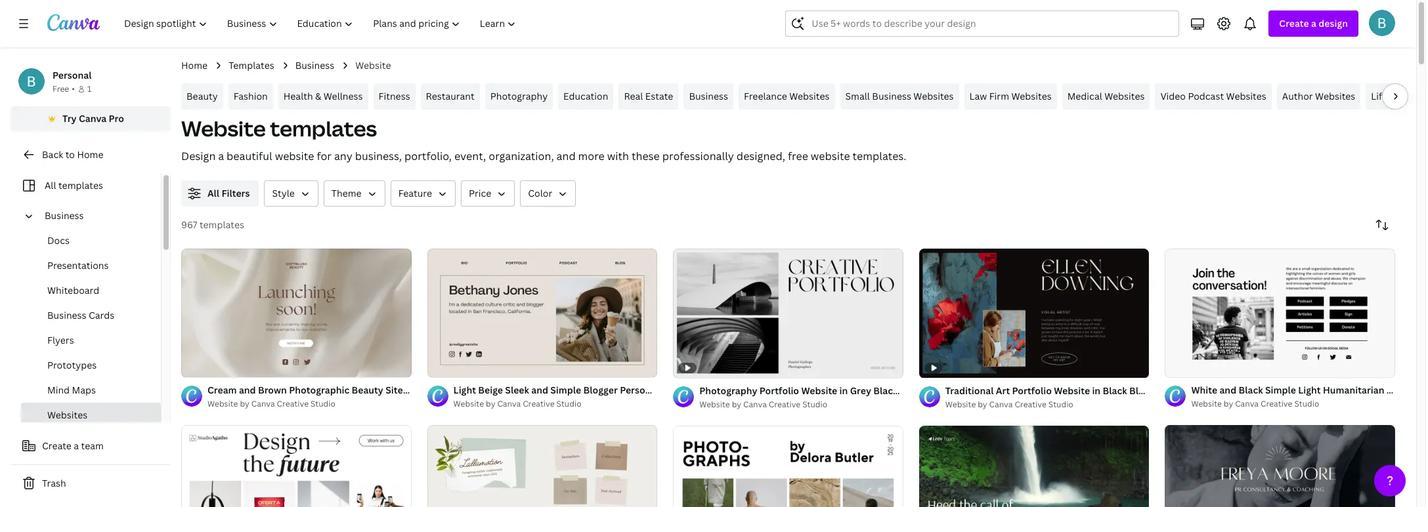 Task type: describe. For each thing, give the bounding box(es) containing it.
by inside photography portfolio website in grey  black  light experimental style website by canva creative studio
[[732, 399, 741, 411]]

templates for all
[[58, 179, 103, 192]]

templates.
[[853, 149, 906, 164]]

967
[[181, 219, 197, 231]]

style inside button
[[272, 187, 295, 200]]

experimental inside the traditional art portfolio website in black  blue  ivory  dark experimental style website by canva creative studio
[[1200, 385, 1260, 397]]

event,
[[454, 149, 486, 164]]

medical
[[1068, 90, 1102, 102]]

0 horizontal spatial home
[[77, 148, 103, 161]]

websites right medical
[[1105, 90, 1145, 102]]

ivory
[[1152, 385, 1175, 397]]

back to home
[[42, 148, 103, 161]]

business,
[[355, 149, 402, 164]]

video podcast websites link
[[1155, 83, 1272, 110]]

websites right freelance
[[790, 90, 830, 102]]

cream
[[208, 384, 237, 397]]

light inside white and black simple light humanitarian services  website by canva creative studio
[[1298, 384, 1321, 397]]

and inside light beige sleek and simple blogger personal website website by canva creative studio
[[531, 384, 548, 397]]

creative inside light beige sleek and simple blogger personal website website by canva creative studio
[[523, 399, 555, 410]]

967 templates
[[181, 219, 244, 231]]

traditional
[[946, 385, 994, 397]]

maps
[[72, 384, 96, 397]]

small business websites
[[846, 90, 954, 102]]

presentations link
[[21, 253, 161, 278]]

flyers
[[47, 334, 74, 347]]

w
[[1420, 90, 1426, 102]]

mind maps
[[47, 384, 96, 397]]

any
[[334, 149, 352, 164]]

canva inside button
[[79, 112, 107, 125]]

all for all filters
[[208, 187, 219, 200]]

1 website from the left
[[275, 149, 314, 164]]

fitness
[[379, 90, 410, 102]]

light inside light beige sleek and simple blogger personal website website by canva creative studio
[[454, 384, 476, 397]]

white and black simple light humanitarian services  website by canva creative studio
[[1192, 384, 1426, 410]]

beige
[[478, 384, 503, 397]]

photography for photography portfolio website in grey  black  light experimental style website by canva creative studio
[[700, 385, 757, 397]]

life coach w link
[[1366, 83, 1426, 110]]

0 horizontal spatial beauty
[[187, 90, 218, 102]]

all filters button
[[181, 181, 259, 207]]

humanitarian
[[1323, 384, 1385, 397]]

2 vertical spatial business link
[[39, 204, 153, 229]]

trash
[[42, 477, 66, 490]]

business for the bottom the business link
[[45, 209, 84, 222]]

light inside photography portfolio website in grey  black  light experimental style website by canva creative studio
[[900, 385, 923, 397]]

experimental inside photography portfolio website in grey  black  light experimental style website by canva creative studio
[[925, 385, 984, 397]]

grey
[[850, 385, 871, 397]]

author websites
[[1282, 90, 1356, 102]]

white and black simple light humanitarian services link
[[1192, 384, 1426, 398]]

brown
[[258, 384, 287, 397]]

canva inside cream and brown photographic beauty site launch website website by canva creative studio
[[251, 399, 275, 410]]

try
[[62, 112, 77, 125]]

photography link
[[485, 83, 553, 110]]

photography portfolio website in grey  black  light experimental style website by canva creative studio
[[700, 385, 1010, 411]]

templates link
[[229, 58, 274, 73]]

with
[[607, 149, 629, 164]]

brad klo image
[[1369, 10, 1395, 36]]

light beige sleek and simple blogger personal website image
[[427, 249, 657, 378]]

whiteboard
[[47, 284, 99, 297]]

photography for photography
[[490, 90, 548, 102]]

docs
[[47, 234, 70, 247]]

organization,
[[489, 149, 554, 164]]

websites right firm on the top right
[[1012, 90, 1052, 102]]

studio inside light beige sleek and simple blogger personal website website by canva creative studio
[[557, 399, 582, 410]]

theme button
[[324, 181, 385, 207]]

try canva pro
[[62, 112, 124, 125]]

life
[[1371, 90, 1388, 102]]

color button
[[520, 181, 576, 207]]

freelance
[[744, 90, 787, 102]]

&
[[315, 90, 321, 102]]

traditional art portfolio website in black  blue  ivory  dark experimental style website by canva creative studio
[[946, 385, 1285, 411]]

style inside photography portfolio website in grey  black  light experimental style website by canva creative studio
[[987, 385, 1010, 397]]

0 vertical spatial home
[[181, 59, 208, 72]]

light beige sleek and simple blogger personal website website by canva creative studio
[[454, 384, 697, 410]]

website by canva creative studio link for in
[[700, 399, 903, 412]]

real estate
[[624, 90, 673, 102]]

fashion link
[[228, 83, 273, 110]]

color
[[528, 187, 553, 200]]

health & wellness
[[284, 90, 363, 102]]

style button
[[264, 181, 318, 207]]

top level navigation element
[[116, 11, 528, 37]]

white and black simple light humanitarian services bio-link website image
[[1165, 249, 1395, 378]]

these
[[632, 149, 660, 164]]

create for create a design
[[1279, 17, 1309, 30]]

business cards link
[[21, 303, 161, 328]]

create for create a team
[[42, 440, 71, 452]]

in inside the traditional art portfolio website in black  blue  ivory  dark experimental style website by canva creative studio
[[1092, 385, 1101, 397]]

by inside light beige sleek and simple blogger personal website website by canva creative studio
[[486, 399, 495, 410]]

professionally
[[662, 149, 734, 164]]

law
[[970, 90, 987, 102]]

video podcast websites
[[1161, 90, 1267, 102]]

for
[[317, 149, 332, 164]]

2 website from the left
[[811, 149, 850, 164]]

create a team
[[42, 440, 104, 452]]

art
[[996, 385, 1010, 397]]

all filters
[[208, 187, 250, 200]]

and inside website templates design a beautiful website for any business, portfolio, event, organization, and more with these professionally designed, free website templates.
[[557, 149, 576, 164]]

photography portfolio website in grey  black  light experimental style link
[[700, 384, 1010, 399]]

website by canva creative studio link for simple
[[1192, 398, 1395, 411]]

back
[[42, 148, 63, 161]]

studio inside photography portfolio website in grey  black  light experimental style website by canva creative studio
[[803, 399, 828, 411]]

creative inside photography portfolio website in grey  black  light experimental style website by canva creative studio
[[769, 399, 801, 411]]

creative inside the traditional art portfolio website in black  blue  ivory  dark experimental style website by canva creative studio
[[1015, 399, 1047, 411]]

small
[[846, 90, 870, 102]]

1 vertical spatial business link
[[684, 83, 734, 110]]

a inside website templates design a beautiful website for any business, portfolio, event, organization, and more with these professionally designed, free website templates.
[[218, 149, 224, 164]]

whiteboard link
[[21, 278, 161, 303]]

education link
[[558, 83, 614, 110]]

black inside white and black simple light humanitarian services  website by canva creative studio
[[1239, 384, 1263, 397]]

video
[[1161, 90, 1186, 102]]

services
[[1387, 384, 1425, 397]]

create a design button
[[1269, 11, 1359, 37]]

Search search field
[[812, 11, 1171, 36]]

more
[[578, 149, 605, 164]]

website by canva creative studio link for and
[[454, 398, 657, 411]]

try canva pro button
[[11, 106, 171, 131]]

canva inside white and black simple light humanitarian services  website by canva creative studio
[[1235, 399, 1259, 410]]

launch
[[405, 384, 438, 397]]

sleek
[[505, 384, 529, 397]]



Task type: locate. For each thing, give the bounding box(es) containing it.
0 horizontal spatial personal
[[53, 69, 92, 81]]

author websites link
[[1277, 83, 1361, 110]]

•
[[72, 83, 75, 95]]

creative inside cream and brown photographic beauty site launch website website by canva creative studio
[[277, 399, 309, 410]]

home right to
[[77, 148, 103, 161]]

website templates design a beautiful website for any business, portfolio, event, organization, and more with these professionally designed, free website templates.
[[181, 114, 906, 164]]

website by canva creative studio link for photographic
[[208, 398, 411, 411]]

1 vertical spatial templates
[[58, 179, 103, 192]]

0 horizontal spatial photography
[[490, 90, 548, 102]]

websites right author
[[1315, 90, 1356, 102]]

to
[[65, 148, 75, 161]]

1 horizontal spatial a
[[218, 149, 224, 164]]

beautiful
[[227, 149, 272, 164]]

a for team
[[74, 440, 79, 452]]

light right 'grey'
[[900, 385, 923, 397]]

beauty left site
[[352, 384, 383, 397]]

life coach w
[[1371, 90, 1426, 102]]

create
[[1279, 17, 1309, 30], [42, 440, 71, 452]]

black for traditional art portfolio website in black  blue  ivory  dark experimental style
[[1103, 385, 1127, 397]]

back to home link
[[11, 142, 171, 168]]

freelance websites link
[[739, 83, 835, 110]]

medical websites link
[[1062, 83, 1150, 110]]

0 vertical spatial photography
[[490, 90, 548, 102]]

1 horizontal spatial create
[[1279, 17, 1309, 30]]

personal inside light beige sleek and simple blogger personal website website by canva creative studio
[[620, 384, 659, 397]]

canva
[[79, 112, 107, 125], [251, 399, 275, 410], [497, 399, 521, 410], [1235, 399, 1259, 410], [743, 399, 767, 411], [989, 399, 1013, 411]]

experimental right "dark"
[[1200, 385, 1260, 397]]

free
[[53, 83, 69, 95]]

2 horizontal spatial a
[[1311, 17, 1317, 30]]

0 vertical spatial personal
[[53, 69, 92, 81]]

price
[[469, 187, 491, 200]]

templates up "for"
[[270, 114, 377, 143]]

Sort by button
[[1369, 212, 1395, 238]]

2 horizontal spatial business link
[[684, 83, 734, 110]]

1
[[87, 83, 91, 95]]

websites right the podcast
[[1226, 90, 1267, 102]]

black left blue
[[1103, 385, 1127, 397]]

real estate link
[[619, 83, 679, 110]]

light
[[454, 384, 476, 397], [1298, 384, 1321, 397], [900, 385, 923, 397]]

1 in from the left
[[840, 385, 848, 397]]

feature button
[[390, 181, 456, 207]]

by inside the traditional art portfolio website in black  blue  ivory  dark experimental style website by canva creative studio
[[978, 399, 987, 411]]

health
[[284, 90, 313, 102]]

personal right blogger
[[620, 384, 659, 397]]

website by canva creative studio link down 'grey'
[[700, 399, 903, 412]]

canva inside the traditional art portfolio website in black  blue  ivory  dark experimental style website by canva creative studio
[[989, 399, 1013, 411]]

blue
[[1129, 385, 1150, 397]]

all for all templates
[[45, 179, 56, 192]]

0 horizontal spatial in
[[840, 385, 848, 397]]

experimental
[[925, 385, 984, 397], [1200, 385, 1260, 397]]

website inside website templates design a beautiful website for any business, portfolio, event, organization, and more with these professionally designed, free website templates.
[[181, 114, 266, 143]]

0 vertical spatial business link
[[295, 58, 334, 73]]

and right 'white' at bottom right
[[1220, 384, 1237, 397]]

website left "for"
[[275, 149, 314, 164]]

0 horizontal spatial templates
[[58, 179, 103, 192]]

1 horizontal spatial home
[[181, 59, 208, 72]]

website by canva creative studio link down photographic
[[208, 398, 411, 411]]

1 horizontal spatial all
[[208, 187, 219, 200]]

team
[[81, 440, 104, 452]]

website by canva creative studio link down art
[[946, 399, 1149, 412]]

templates down all filters button
[[200, 219, 244, 231]]

website inside white and black simple light humanitarian services  website by canva creative studio
[[1192, 399, 1222, 410]]

all left 'filters'
[[208, 187, 219, 200]]

and right the sleek
[[531, 384, 548, 397]]

1 horizontal spatial simple
[[1265, 384, 1296, 397]]

studio inside cream and brown photographic beauty site launch website website by canva creative studio
[[311, 399, 336, 410]]

cards
[[89, 309, 114, 322]]

docs link
[[21, 229, 161, 253]]

by inside cream and brown photographic beauty site launch website website by canva creative studio
[[240, 399, 249, 410]]

create a design
[[1279, 17, 1348, 30]]

black right 'white' at bottom right
[[1239, 384, 1263, 397]]

black right 'grey'
[[874, 385, 898, 397]]

prototypes
[[47, 359, 97, 372]]

2 experimental from the left
[[1200, 385, 1260, 397]]

templates
[[229, 59, 274, 72]]

website by canva creative studio link down the sleek
[[454, 398, 657, 411]]

business up &
[[295, 59, 334, 72]]

1 vertical spatial beauty
[[352, 384, 383, 397]]

create inside dropdown button
[[1279, 17, 1309, 30]]

in left blue
[[1092, 385, 1101, 397]]

templates for 967
[[200, 219, 244, 231]]

creative inside white and black simple light humanitarian services  website by canva creative studio
[[1261, 399, 1293, 410]]

feature
[[398, 187, 432, 200]]

by inside white and black simple light humanitarian services  website by canva creative studio
[[1224, 399, 1233, 410]]

law firm websites link
[[964, 83, 1057, 110]]

green organic warm fitness bio-link website image
[[427, 425, 657, 508]]

1 vertical spatial home
[[77, 148, 103, 161]]

1 vertical spatial personal
[[620, 384, 659, 397]]

all templates link
[[18, 173, 153, 198]]

personal up •
[[53, 69, 92, 81]]

experimental left art
[[925, 385, 984, 397]]

theme
[[332, 187, 362, 200]]

templates down back to home
[[58, 179, 103, 192]]

business right small
[[872, 90, 911, 102]]

website by canva creative studio link for website
[[946, 399, 1149, 412]]

and left brown
[[239, 384, 256, 397]]

studio down photography portfolio website in grey  black  light experimental style link
[[803, 399, 828, 411]]

personal
[[53, 69, 92, 81], [620, 384, 659, 397]]

cream and brown photographic beauty site launch website website by canva creative studio
[[208, 384, 476, 410]]

flyers link
[[21, 328, 161, 353]]

0 horizontal spatial create
[[42, 440, 71, 452]]

business up flyers
[[47, 309, 86, 322]]

business up "docs"
[[45, 209, 84, 222]]

business link up &
[[295, 58, 334, 73]]

0 vertical spatial a
[[1311, 17, 1317, 30]]

filters
[[222, 187, 250, 200]]

templates
[[270, 114, 377, 143], [58, 179, 103, 192], [200, 219, 244, 231]]

0 horizontal spatial website
[[275, 149, 314, 164]]

2 horizontal spatial style
[[1262, 385, 1285, 397]]

wellness
[[324, 90, 363, 102]]

business right estate
[[689, 90, 728, 102]]

2 simple from the left
[[1265, 384, 1296, 397]]

0 horizontal spatial all
[[45, 179, 56, 192]]

0 vertical spatial create
[[1279, 17, 1309, 30]]

0 horizontal spatial business link
[[39, 204, 153, 229]]

2 portfolio from the left
[[1012, 385, 1052, 397]]

0 horizontal spatial experimental
[[925, 385, 984, 397]]

1 horizontal spatial portfolio
[[1012, 385, 1052, 397]]

a inside button
[[74, 440, 79, 452]]

in inside photography portfolio website in grey  black  light experimental style website by canva creative studio
[[840, 385, 848, 397]]

business for topmost the business link
[[295, 59, 334, 72]]

website
[[275, 149, 314, 164], [811, 149, 850, 164]]

1 experimental from the left
[[925, 385, 984, 397]]

0 horizontal spatial style
[[272, 187, 295, 200]]

None search field
[[786, 11, 1180, 37]]

a left team at the bottom left
[[74, 440, 79, 452]]

health & wellness link
[[278, 83, 368, 110]]

studio down photographic
[[311, 399, 336, 410]]

studio inside white and black simple light humanitarian services  website by canva creative studio
[[1295, 399, 1320, 410]]

1 vertical spatial photography
[[700, 385, 757, 397]]

templates inside website templates design a beautiful website for any business, portfolio, event, organization, and more with these professionally designed, free website templates.
[[270, 114, 377, 143]]

black inside the traditional art portfolio website in black  blue  ivory  dark experimental style website by canva creative studio
[[1103, 385, 1127, 397]]

podcast
[[1188, 90, 1224, 102]]

websites down mind maps
[[47, 409, 88, 422]]

author
[[1282, 90, 1313, 102]]

photography
[[490, 90, 548, 102], [700, 385, 757, 397]]

1 horizontal spatial style
[[987, 385, 1010, 397]]

beauty link
[[181, 83, 223, 110]]

in left 'grey'
[[840, 385, 848, 397]]

create a team button
[[11, 433, 171, 460]]

create inside button
[[42, 440, 71, 452]]

photography inside photography portfolio website in grey  black  light experimental style website by canva creative studio
[[700, 385, 757, 397]]

black for photography portfolio website in grey  black  light experimental style
[[874, 385, 898, 397]]

business link down all templates link
[[39, 204, 153, 229]]

home
[[181, 59, 208, 72], [77, 148, 103, 161]]

and left more
[[557, 149, 576, 164]]

portfolio inside the traditional art portfolio website in black  blue  ivory  dark experimental style website by canva creative studio
[[1012, 385, 1052, 397]]

business link right estate
[[684, 83, 734, 110]]

a right design
[[218, 149, 224, 164]]

a
[[1311, 17, 1317, 30], [218, 149, 224, 164], [74, 440, 79, 452]]

freelance websites
[[744, 90, 830, 102]]

and inside cream and brown photographic beauty site launch website website by canva creative studio
[[239, 384, 256, 397]]

1 horizontal spatial beauty
[[352, 384, 383, 397]]

style inside the traditional art portfolio website in black  blue  ivory  dark experimental style website by canva creative studio
[[1262, 385, 1285, 397]]

create left design
[[1279, 17, 1309, 30]]

design
[[1319, 17, 1348, 30]]

canva inside light beige sleek and simple blogger personal website website by canva creative studio
[[497, 399, 521, 410]]

1 vertical spatial a
[[218, 149, 224, 164]]

1 horizontal spatial black
[[1103, 385, 1127, 397]]

2 vertical spatial templates
[[200, 219, 244, 231]]

blogger
[[584, 384, 618, 397]]

home link
[[181, 58, 208, 73]]

light left beige
[[454, 384, 476, 397]]

dark blue and beige simple dark consultancy portfolio & resume website image
[[1165, 425, 1395, 508]]

2 horizontal spatial light
[[1298, 384, 1321, 397]]

a for design
[[1311, 17, 1317, 30]]

home up beauty link at top left
[[181, 59, 208, 72]]

all inside button
[[208, 187, 219, 200]]

business
[[295, 59, 334, 72], [689, 90, 728, 102], [872, 90, 911, 102], [45, 209, 84, 222], [47, 309, 86, 322]]

1 portfolio from the left
[[760, 385, 799, 397]]

0 horizontal spatial a
[[74, 440, 79, 452]]

2 in from the left
[[1092, 385, 1101, 397]]

in
[[840, 385, 848, 397], [1092, 385, 1101, 397]]

1 vertical spatial create
[[42, 440, 71, 452]]

simple inside light beige sleek and simple blogger personal website website by canva creative studio
[[550, 384, 581, 397]]

1 horizontal spatial business link
[[295, 58, 334, 73]]

portfolio,
[[405, 149, 452, 164]]

create left team at the bottom left
[[42, 440, 71, 452]]

0 horizontal spatial portfolio
[[760, 385, 799, 397]]

2 horizontal spatial templates
[[270, 114, 377, 143]]

1 horizontal spatial in
[[1092, 385, 1101, 397]]

traditional art portfolio website in black  blue  ivory  dark experimental style link
[[946, 384, 1285, 399]]

1 horizontal spatial light
[[900, 385, 923, 397]]

0 horizontal spatial simple
[[550, 384, 581, 397]]

websites left law
[[914, 90, 954, 102]]

all down the back
[[45, 179, 56, 192]]

restaurant link
[[421, 83, 480, 110]]

black
[[1239, 384, 1263, 397], [874, 385, 898, 397], [1103, 385, 1127, 397]]

business for middle the business link
[[689, 90, 728, 102]]

0 vertical spatial beauty
[[187, 90, 218, 102]]

1 simple from the left
[[550, 384, 581, 397]]

business link
[[295, 58, 334, 73], [684, 83, 734, 110], [39, 204, 153, 229]]

business cards
[[47, 309, 114, 322]]

dark
[[1177, 385, 1198, 397]]

light beige sleek and simple blogger personal website link
[[454, 384, 697, 398]]

2 vertical spatial a
[[74, 440, 79, 452]]

canva inside photography portfolio website in grey  black  light experimental style website by canva creative studio
[[743, 399, 767, 411]]

1 horizontal spatial templates
[[200, 219, 244, 231]]

coach
[[1390, 90, 1418, 102]]

cream and brown photographic beauty site launch website link
[[208, 384, 476, 398]]

estate
[[645, 90, 673, 102]]

studio inside the traditional art portfolio website in black  blue  ivory  dark experimental style website by canva creative studio
[[1049, 399, 1074, 411]]

website by canva creative studio link down humanitarian
[[1192, 398, 1395, 411]]

beauty down home link
[[187, 90, 218, 102]]

and
[[557, 149, 576, 164], [239, 384, 256, 397], [531, 384, 548, 397], [1220, 384, 1237, 397]]

a left design
[[1311, 17, 1317, 30]]

price button
[[461, 181, 515, 207]]

studio down the traditional art portfolio website in black  blue  ivory  dark experimental style link
[[1049, 399, 1074, 411]]

cream and brown photographic beauty site launch website image
[[181, 249, 411, 378]]

simple inside white and black simple light humanitarian services  website by canva creative studio
[[1265, 384, 1296, 397]]

and inside white and black simple light humanitarian services  website by canva creative studio
[[1220, 384, 1237, 397]]

1 horizontal spatial personal
[[620, 384, 659, 397]]

education
[[564, 90, 608, 102]]

black inside photography portfolio website in grey  black  light experimental style website by canva creative studio
[[874, 385, 898, 397]]

1 horizontal spatial experimental
[[1200, 385, 1260, 397]]

light left humanitarian
[[1298, 384, 1321, 397]]

templates for website
[[270, 114, 377, 143]]

0 horizontal spatial black
[[874, 385, 898, 397]]

beauty
[[187, 90, 218, 102], [352, 384, 383, 397]]

portfolio
[[760, 385, 799, 397], [1012, 385, 1052, 397]]

2 horizontal spatial black
[[1239, 384, 1263, 397]]

photographic
[[289, 384, 350, 397]]

1 horizontal spatial website
[[811, 149, 850, 164]]

portfolio inside photography portfolio website in grey  black  light experimental style website by canva creative studio
[[760, 385, 799, 397]]

website right free
[[811, 149, 850, 164]]

small business websites link
[[840, 83, 959, 110]]

a inside dropdown button
[[1311, 17, 1317, 30]]

real
[[624, 90, 643, 102]]

by
[[240, 399, 249, 410], [486, 399, 495, 410], [1224, 399, 1233, 410], [732, 399, 741, 411], [978, 399, 987, 411]]

beauty inside cream and brown photographic beauty site launch website website by canva creative studio
[[352, 384, 383, 397]]

0 horizontal spatial light
[[454, 384, 476, 397]]

studio down white and black simple light humanitarian services link
[[1295, 399, 1320, 410]]

1 horizontal spatial photography
[[700, 385, 757, 397]]

studio down light beige sleek and simple blogger personal website link on the left of page
[[557, 399, 582, 410]]

0 vertical spatial templates
[[270, 114, 377, 143]]

free
[[788, 149, 808, 164]]



Task type: vqa. For each thing, say whether or not it's contained in the screenshot.
the leftmost Page
no



